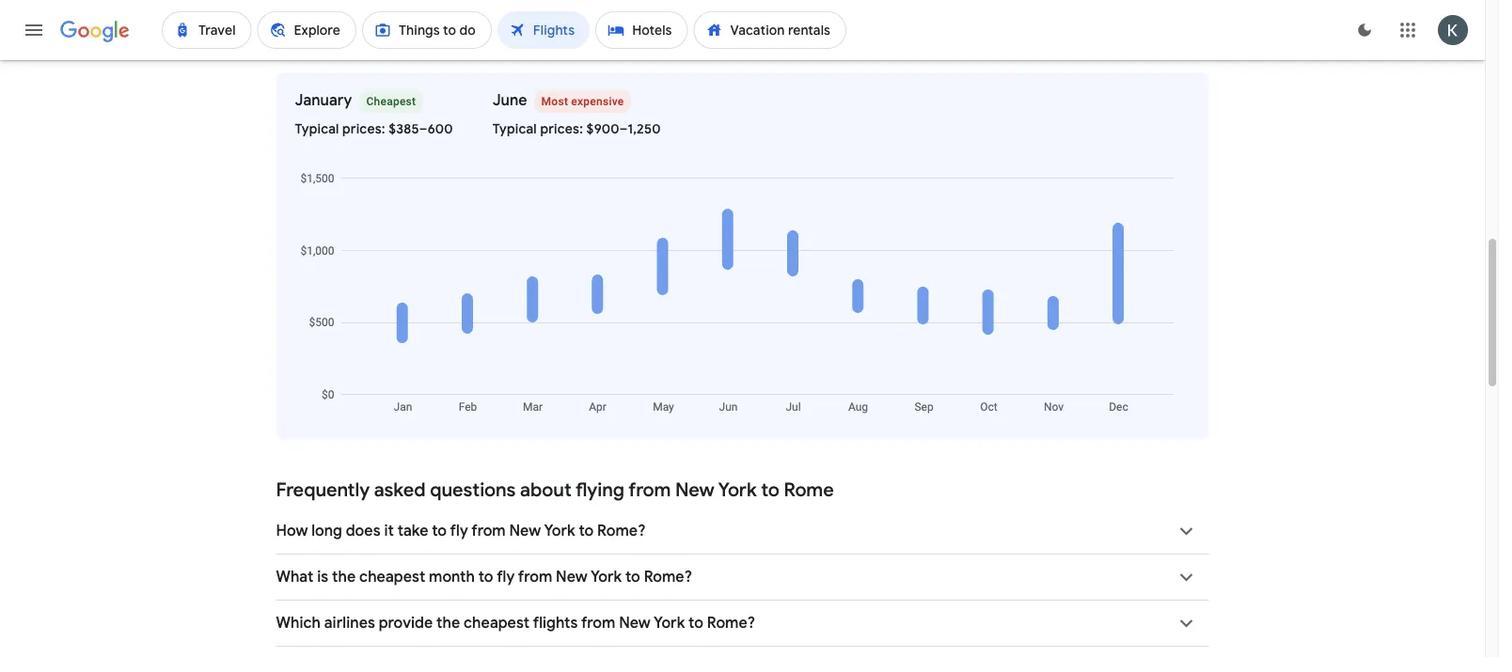 Task type: locate. For each thing, give the bounding box(es) containing it.
is right one
[[854, 40, 865, 56]]

monthly price graph. use the left or right arrow keys to navigate between the months image
[[292, 141, 1193, 423]]

fly up which airlines provide the cheapest flights from new york to rome?
[[497, 568, 515, 587]]

month up cheapest
[[361, 40, 400, 56]]

0 horizontal spatial typically
[[597, 40, 647, 56]]

typical prices: $900–1,250
[[493, 120, 661, 137]]

one
[[828, 40, 851, 56]]

the down when
[[276, 40, 299, 56]]

the
[[350, 7, 379, 31], [332, 568, 356, 587], [437, 614, 460, 633]]

typically
[[597, 40, 647, 56], [868, 40, 918, 56]]

most
[[541, 95, 568, 108]]

show answer what is the cheapest month to fly from new york to rome? image
[[1164, 555, 1209, 600]]

1 horizontal spatial fly
[[450, 522, 468, 541]]

typical for january
[[295, 120, 339, 137]]

1 prices: from the left
[[342, 120, 385, 137]]

rome?
[[597, 522, 646, 541], [644, 568, 692, 587], [707, 614, 756, 633]]

take
[[398, 522, 428, 541]]

june.
[[921, 40, 954, 56]]

2 vertical spatial the
[[437, 614, 460, 633]]

0 vertical spatial month
[[469, 7, 526, 31]]

fly
[[419, 40, 433, 56], [450, 522, 468, 541], [497, 568, 515, 587]]

the
[[276, 40, 299, 56], [704, 40, 727, 56]]

the right when
[[350, 7, 379, 31]]

2 horizontal spatial fly
[[497, 568, 515, 587]]

0 vertical spatial rome
[[545, 40, 580, 56]]

1 horizontal spatial typically
[[868, 40, 918, 56]]

1 typically from the left
[[597, 40, 647, 56]]

1 horizontal spatial prices:
[[540, 120, 583, 137]]

1 vertical spatial month
[[361, 40, 400, 56]]

rome
[[545, 40, 580, 56], [784, 478, 834, 502]]

main menu image
[[23, 19, 45, 41]]

typical
[[295, 120, 339, 137], [493, 120, 537, 137]]

expensive left one
[[765, 40, 825, 56]]

most
[[731, 40, 761, 56]]

1 horizontal spatial expensive
[[765, 40, 825, 56]]

is right when
[[331, 7, 345, 31]]

show answer which airlines provide the cheapest flights from new york to rome? image
[[1164, 601, 1209, 646]]

0 horizontal spatial prices:
[[342, 120, 385, 137]]

0 horizontal spatial the
[[276, 40, 299, 56]]

2 vertical spatial fly
[[497, 568, 515, 587]]

2 the from the left
[[704, 40, 727, 56]]

2 vertical spatial month
[[429, 568, 475, 587]]

typical prices: $385–600
[[295, 120, 453, 137]]

prices: down cheapest
[[342, 120, 385, 137]]

1 vertical spatial the
[[332, 568, 356, 587]]

expensive
[[765, 40, 825, 56], [571, 95, 624, 108]]

york
[[499, 40, 526, 56], [718, 478, 757, 502], [544, 522, 575, 541], [591, 568, 622, 587], [654, 614, 685, 633]]

month
[[469, 7, 526, 31], [361, 40, 400, 56], [429, 568, 475, 587]]

does
[[346, 522, 381, 541]]

2 typically from the left
[[868, 40, 918, 56]]

about
[[520, 478, 572, 502]]

frequently asked questions about flying from new york to rome
[[276, 478, 834, 502]]

typical down "january"
[[295, 120, 339, 137]]

typical for june
[[493, 120, 537, 137]]

2 prices: from the left
[[540, 120, 583, 137]]

january.
[[650, 40, 701, 56]]

january
[[295, 91, 352, 110]]

questions
[[430, 478, 516, 502]]

from
[[437, 40, 465, 56], [629, 478, 671, 502], [472, 522, 506, 541], [518, 568, 552, 587], [581, 614, 616, 633]]

june
[[493, 91, 527, 110]]

1 horizontal spatial rome
[[784, 478, 834, 502]]

airlines
[[324, 614, 375, 633]]

month left fly?
[[469, 7, 526, 31]]

month down how long does it take to fly from new york to rome?
[[429, 568, 475, 587]]

2 typical from the left
[[493, 120, 537, 137]]

cheapest
[[383, 7, 465, 31], [302, 40, 357, 56], [359, 568, 425, 587], [464, 614, 530, 633]]

0 horizontal spatial typical
[[295, 120, 339, 137]]

fly down when is the cheapest month to fly?
[[419, 40, 433, 56]]

0 vertical spatial fly
[[419, 40, 433, 56]]

expensive up typical prices: $900–1,250
[[571, 95, 624, 108]]

1 typical from the left
[[295, 120, 339, 137]]

0 horizontal spatial expensive
[[571, 95, 624, 108]]

cheapest down it
[[359, 568, 425, 587]]

flying
[[576, 478, 625, 502]]

cheapest down what is the cheapest month to fly from new york to rome?
[[464, 614, 530, 633]]

1 horizontal spatial typical
[[493, 120, 537, 137]]

0 vertical spatial rome?
[[597, 522, 646, 541]]

typical down june
[[493, 120, 537, 137]]

to
[[530, 7, 549, 31], [403, 40, 415, 56], [529, 40, 542, 56], [761, 478, 780, 502], [432, 522, 447, 541], [579, 522, 594, 541], [479, 568, 494, 587], [626, 568, 640, 587], [689, 614, 704, 633]]

from up which airlines provide the cheapest flights from new york to rome?
[[518, 568, 552, 587]]

0 horizontal spatial rome
[[545, 40, 580, 56]]

prices: for january
[[342, 120, 385, 137]]

rome? for how long does it take to fly from new york to rome?
[[597, 522, 646, 541]]

1 vertical spatial rome?
[[644, 568, 692, 587]]

1 vertical spatial expensive
[[571, 95, 624, 108]]

it
[[384, 522, 394, 541]]

most expensive
[[541, 95, 624, 108]]

fly down questions
[[450, 522, 468, 541]]

typically left january. at left
[[597, 40, 647, 56]]

the up the airlines
[[332, 568, 356, 587]]

fly for month
[[497, 568, 515, 587]]

prices:
[[342, 120, 385, 137], [540, 120, 583, 137]]

1 vertical spatial fly
[[450, 522, 468, 541]]

new
[[469, 40, 496, 56], [675, 478, 715, 502], [509, 522, 541, 541], [556, 568, 588, 587], [619, 614, 651, 633]]

the left most
[[704, 40, 727, 56]]

1 the from the left
[[276, 40, 299, 56]]

typically left june. at the top right of page
[[868, 40, 918, 56]]

is
[[331, 7, 345, 31], [583, 40, 594, 56], [854, 40, 865, 56], [317, 568, 329, 587]]

cheapest up cheapest
[[383, 7, 465, 31]]

prices: down most
[[540, 120, 583, 137]]

how
[[276, 522, 308, 541]]

the right provide
[[437, 614, 460, 633]]

1 vertical spatial rome
[[784, 478, 834, 502]]

1 horizontal spatial the
[[704, 40, 727, 56]]

0 vertical spatial the
[[350, 7, 379, 31]]

when is the cheapest month to fly?
[[276, 7, 584, 31]]

monthly price graph. use the left or right arrow keys to navigate between the months application
[[292, 141, 1193, 423]]



Task type: vqa. For each thing, say whether or not it's contained in the screenshot.
WHEN IS THE CHEAPEST MONTH TO FLY?
yes



Task type: describe. For each thing, give the bounding box(es) containing it.
asked
[[374, 478, 426, 502]]

fly?
[[553, 7, 584, 31]]

frequently
[[276, 478, 370, 502]]

which
[[276, 614, 321, 633]]

month for fly
[[429, 568, 475, 587]]

what
[[276, 568, 314, 587]]

from down when is the cheapest month to fly?
[[437, 40, 465, 56]]

from right flying
[[629, 478, 671, 502]]

0 vertical spatial expensive
[[765, 40, 825, 56]]

is right the what
[[317, 568, 329, 587]]

long
[[312, 522, 342, 541]]

the for when
[[350, 7, 379, 31]]

$900–1,250
[[587, 120, 661, 137]]

from right flights
[[581, 614, 616, 633]]

which airlines provide the cheapest flights from new york to rome?
[[276, 614, 756, 633]]

how long does it take to fly from new york to rome?
[[276, 522, 646, 541]]

show answer how long does it take to fly from new york to rome? image
[[1164, 509, 1209, 554]]

rome? for what is the cheapest month to fly from new york to rome?
[[644, 568, 692, 587]]

0 horizontal spatial fly
[[419, 40, 433, 56]]

is down fly?
[[583, 40, 594, 56]]

month for fly?
[[469, 7, 526, 31]]

cheapest down when
[[302, 40, 357, 56]]

$385–600
[[389, 120, 453, 137]]

rome for fly
[[545, 40, 580, 56]]

what is the cheapest month to fly from new york to rome?
[[276, 568, 692, 587]]

flights
[[533, 614, 578, 633]]

change appearance image
[[1342, 8, 1388, 53]]

provide
[[379, 614, 433, 633]]

rome for flying
[[784, 478, 834, 502]]

the cheapest month to fly from new york to rome is typically january. the most expensive one is typically june.
[[276, 40, 954, 56]]

2 vertical spatial rome?
[[707, 614, 756, 633]]

when
[[276, 7, 327, 31]]

from down questions
[[472, 522, 506, 541]]

prices: for june
[[540, 120, 583, 137]]

fly for take
[[450, 522, 468, 541]]

the for what
[[332, 568, 356, 587]]

cheapest
[[366, 95, 416, 108]]



